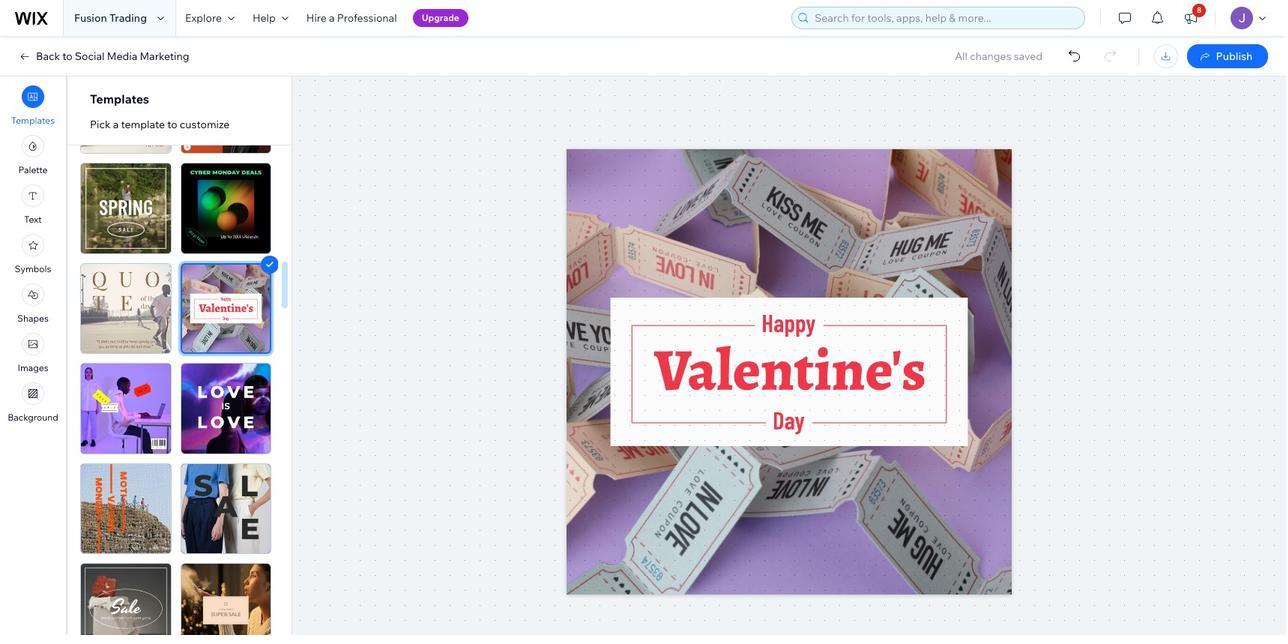 Task type: locate. For each thing, give the bounding box(es) containing it.
menu containing templates
[[0, 81, 66, 427]]

templates
[[90, 91, 149, 106], [11, 115, 55, 126]]

0 horizontal spatial a
[[113, 118, 119, 131]]

1 vertical spatial templates
[[11, 115, 55, 126]]

a inside 'link'
[[329, 11, 335, 25]]

0 horizontal spatial to
[[62, 49, 73, 63]]

explore
[[185, 11, 222, 25]]

1 horizontal spatial a
[[329, 11, 335, 25]]

0 vertical spatial templates
[[90, 91, 149, 106]]

templates button
[[11, 85, 55, 126]]

a
[[329, 11, 335, 25], [113, 118, 119, 131]]

help button
[[244, 0, 298, 36]]

pick
[[90, 118, 111, 131]]

templates up palette button
[[11, 115, 55, 126]]

Search for tools, apps, help & more... field
[[811, 7, 1081, 28]]

1 vertical spatial to
[[167, 118, 178, 131]]

hire a professional
[[307, 11, 397, 25]]

back to social media marketing
[[36, 49, 189, 63]]

shapes
[[17, 313, 49, 324]]

a right hire
[[329, 11, 335, 25]]

shapes button
[[17, 283, 49, 324]]

to right the template
[[167, 118, 178, 131]]

a for professional
[[329, 11, 335, 25]]

1 vertical spatial a
[[113, 118, 119, 131]]

publish
[[1217, 49, 1254, 63]]

8
[[1198, 5, 1202, 15]]

templates up pick
[[90, 91, 149, 106]]

to right back
[[62, 49, 73, 63]]

images button
[[18, 333, 48, 373]]

1 horizontal spatial to
[[167, 118, 178, 131]]

media
[[107, 49, 137, 63]]

background
[[8, 412, 58, 423]]

template
[[121, 118, 165, 131]]

all changes saved
[[956, 49, 1043, 63]]

saved
[[1014, 49, 1043, 63]]

to
[[62, 49, 73, 63], [167, 118, 178, 131]]

a right pick
[[113, 118, 119, 131]]

0 vertical spatial a
[[329, 11, 335, 25]]

social
[[75, 49, 105, 63]]

menu
[[0, 81, 66, 427]]



Task type: describe. For each thing, give the bounding box(es) containing it.
professional
[[337, 11, 397, 25]]

back to social media marketing button
[[18, 49, 189, 63]]

pick a template to customize
[[90, 118, 230, 131]]

help
[[253, 11, 276, 25]]

images
[[18, 362, 48, 373]]

marketing
[[140, 49, 189, 63]]

palette button
[[18, 135, 48, 175]]

trading
[[109, 11, 147, 25]]

8 button
[[1175, 0, 1208, 36]]

0 horizontal spatial templates
[[11, 115, 55, 126]]

1 horizontal spatial templates
[[90, 91, 149, 106]]

text
[[24, 214, 42, 225]]

0 vertical spatial to
[[62, 49, 73, 63]]

all
[[956, 49, 968, 63]]

palette
[[18, 164, 48, 175]]

hire
[[307, 11, 327, 25]]

back
[[36, 49, 60, 63]]

background button
[[8, 382, 58, 423]]

fusion
[[74, 11, 107, 25]]

upgrade
[[422, 12, 460, 23]]

hire a professional link
[[298, 0, 406, 36]]

fusion trading
[[74, 11, 147, 25]]

text button
[[22, 184, 44, 225]]

upgrade button
[[413, 9, 469, 27]]

publish button
[[1188, 44, 1269, 68]]

customize
[[180, 118, 230, 131]]

changes
[[971, 49, 1012, 63]]

a for template
[[113, 118, 119, 131]]

symbols
[[15, 263, 51, 274]]

symbols button
[[15, 234, 51, 274]]



Task type: vqa. For each thing, say whether or not it's contained in the screenshot.
performance
no



